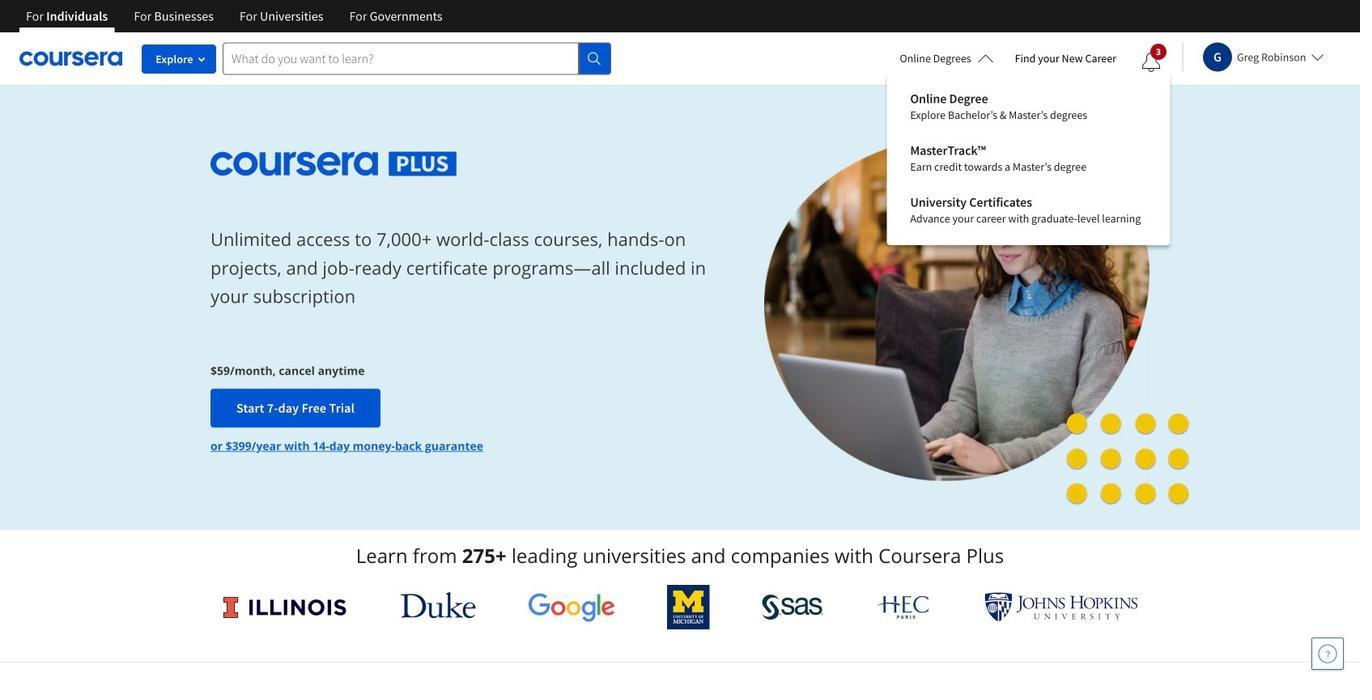 Task type: vqa. For each thing, say whether or not it's contained in the screenshot.
y
no



Task type: locate. For each thing, give the bounding box(es) containing it.
google image
[[528, 593, 615, 623]]

coursera image
[[19, 46, 122, 71]]

menu
[[897, 81, 1160, 236]]

None search field
[[223, 43, 611, 75]]

banner navigation
[[13, 0, 455, 32]]

help center image
[[1318, 644, 1337, 664]]

university of illinois at urbana-champaign image
[[222, 595, 349, 621]]



Task type: describe. For each thing, give the bounding box(es) containing it.
duke university image
[[401, 593, 476, 619]]

coursera plus image
[[210, 152, 457, 176]]

sas image
[[762, 595, 824, 621]]

hec paris image
[[876, 591, 932, 624]]

What do you want to learn? text field
[[223, 43, 579, 75]]

johns hopkins university image
[[984, 593, 1138, 623]]

university of michigan image
[[667, 585, 710, 630]]



